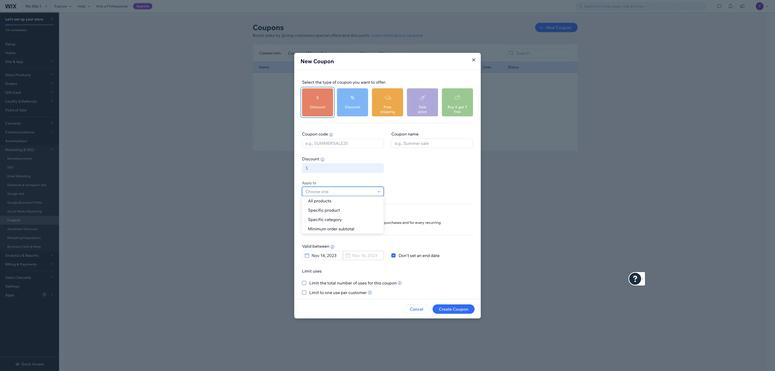 Task type: locate. For each thing, give the bounding box(es) containing it.
limit the total number of uses for this coupon
[[309, 280, 397, 285]]

product
[[325, 207, 340, 213]]

0 vertical spatial google
[[7, 192, 18, 196]]

integrations
[[23, 236, 41, 240]]

marketing integrations link
[[0, 233, 59, 242]]

home down setup
[[5, 51, 15, 55]]

business cards & more
[[7, 245, 41, 248]]

use inside option
[[333, 290, 340, 295]]

limit to one use per customer
[[309, 290, 367, 295]]

help button
[[75, 0, 93, 12]]

to right apply
[[313, 180, 316, 185]]

0 vertical spatial use
[[335, 220, 341, 225]]

1 horizontal spatial set
[[410, 253, 416, 258]]

a
[[104, 4, 106, 9]]

0 vertical spatial new coupon
[[546, 25, 571, 30]]

1 vertical spatial learn
[[327, 225, 337, 229]]

0 vertical spatial limit
[[302, 268, 312, 273]]

of right point
[[15, 108, 18, 112]]

%
[[351, 95, 355, 101]]

1 horizontal spatial more
[[383, 33, 393, 38]]

google
[[7, 192, 18, 196], [7, 201, 18, 204]]

2 specific from the top
[[308, 217, 324, 222]]

2 horizontal spatial to
[[371, 79, 375, 85]]

home down marketing & seo "popup button"
[[23, 157, 32, 160]]

setup
[[5, 42, 15, 46]]

0 horizontal spatial new coupon
[[301, 58, 334, 64]]

2 horizontal spatial new
[[546, 25, 555, 30]]

all
[[308, 198, 313, 203]]

coupons up the sales
[[253, 23, 284, 32]]

about
[[394, 33, 406, 38]]

1 vertical spatial more
[[337, 225, 346, 229]]

& left more
[[30, 245, 32, 248]]

limit left one
[[309, 290, 319, 295]]

include subscriptions
[[309, 212, 351, 218]]

the left type
[[315, 79, 322, 85]]

1 vertical spatial set
[[410, 253, 416, 258]]

and right the purchases
[[403, 220, 409, 225]]

the
[[315, 79, 322, 85], [320, 280, 326, 285]]

0 horizontal spatial ads
[[19, 192, 24, 196]]

type
[[388, 65, 396, 69]]

google down facebook on the left
[[7, 192, 18, 196]]

use right will
[[335, 220, 341, 225]]

specific
[[308, 207, 324, 213], [308, 217, 324, 222]]

0 vertical spatial ads
[[41, 183, 46, 187]]

specific for specific category
[[308, 217, 324, 222]]

and inside customers will use this coupon for one-time purchases and for every recurring purchase.
[[403, 220, 409, 225]]

subscriptions
[[325, 212, 351, 218]]

use left per
[[333, 290, 340, 295]]

0 vertical spatial new
[[546, 25, 555, 30]]

discount for %
[[345, 105, 360, 109]]

marketing down profile
[[27, 209, 42, 213]]

sales
[[265, 33, 275, 38]]

y
[[465, 105, 467, 109]]

0 horizontal spatial seo
[[7, 165, 14, 169]]

ads
[[41, 183, 46, 187], [19, 192, 24, 196]]

limit inside option
[[309, 290, 319, 295]]

order
[[327, 226, 338, 231]]

2 vertical spatial limit
[[309, 290, 319, 295]]

marketing up facebook & instagram ads
[[16, 174, 31, 178]]

set left an on the right bottom
[[410, 253, 416, 258]]

new coupon for the new coupon link
[[407, 134, 432, 139]]

0 vertical spatial coupons
[[253, 23, 284, 32]]

for
[[363, 220, 367, 225], [410, 220, 414, 225], [368, 280, 373, 285]]

google for google ads
[[7, 192, 18, 196]]

my site 1
[[26, 4, 41, 9]]

seo down automations link
[[27, 147, 34, 152]]

& up marketing home
[[23, 147, 26, 152]]

uses down valid between
[[313, 268, 322, 273]]

of right type
[[332, 79, 336, 85]]

free
[[454, 109, 461, 114]]

new for the new coupon link
[[407, 134, 415, 139]]

new inside button
[[546, 25, 555, 30]]

1 vertical spatial coupons
[[7, 218, 20, 222]]

0 vertical spatial specific
[[308, 207, 324, 213]]

time
[[376, 220, 383, 225]]

for right number
[[368, 280, 373, 285]]

offer:
[[376, 79, 386, 85]]

marketing down the automations at the top left of page
[[5, 147, 23, 152]]

for inside checkbox
[[368, 280, 373, 285]]

0 horizontal spatial new
[[301, 58, 312, 64]]

coupons up automatic
[[7, 218, 20, 222]]

of
[[332, 79, 336, 85], [15, 108, 18, 112], [353, 280, 357, 285]]

1 vertical spatial of
[[15, 108, 18, 112]]

e.g., SUMMERSALE20 field
[[304, 139, 382, 148]]

1 horizontal spatial uses
[[358, 280, 367, 285]]

marketing for integrations
[[7, 236, 22, 240]]

1 horizontal spatial this
[[374, 280, 381, 285]]

valid
[[302, 243, 312, 249]]

1 vertical spatial to
[[313, 180, 316, 185]]

& right facebook on the left
[[22, 183, 24, 187]]

marketing inside "popup button"
[[5, 147, 23, 152]]

0 horizontal spatial home
[[5, 51, 15, 55]]

coupons
[[406, 33, 423, 38]]

1 horizontal spatial sale
[[419, 105, 426, 109]]

coupon inside customers will use this coupon for one-time purchases and for every recurring purchase.
[[349, 220, 362, 225]]

0 horizontal spatial to
[[313, 180, 316, 185]]

ads up google business profile
[[19, 192, 24, 196]]

Include subscriptions checkbox
[[302, 212, 351, 218]]

to for apply to
[[313, 180, 316, 185]]

1 vertical spatial specific
[[308, 217, 324, 222]]

social
[[7, 209, 16, 213]]

1 vertical spatial new coupon
[[301, 58, 334, 64]]

2 vertical spatial new coupon
[[407, 134, 432, 139]]

1 vertical spatial $
[[305, 165, 308, 171]]

1 vertical spatial limit
[[309, 280, 319, 285]]

limit uses
[[302, 268, 322, 273]]

coupons inside coupons boost sales by giving customers special offers and discounts. learn more about coupons
[[253, 23, 284, 32]]

to
[[371, 79, 375, 85], [313, 180, 316, 185], [320, 290, 324, 295]]

the left total
[[320, 280, 326, 285]]

0 vertical spatial seo
[[27, 147, 34, 152]]

1 horizontal spatial learn
[[371, 33, 382, 38]]

set inside the don't set an end date checkbox
[[410, 253, 416, 258]]

specific down all products
[[308, 207, 324, 213]]

limit inside checkbox
[[309, 280, 319, 285]]

0 vertical spatial learn
[[371, 33, 382, 38]]

to left one
[[320, 290, 324, 295]]

1 horizontal spatial to
[[320, 290, 324, 295]]

discount
[[326, 65, 341, 69], [310, 105, 325, 109], [345, 105, 360, 109], [302, 156, 319, 161]]

1 vertical spatial uses
[[358, 280, 367, 285]]

0 horizontal spatial $
[[305, 165, 308, 171]]

the inside checkbox
[[320, 280, 326, 285]]

business
[[19, 201, 32, 204], [7, 245, 20, 248]]

2 horizontal spatial of
[[353, 280, 357, 285]]

1 horizontal spatial coupons
[[253, 23, 284, 32]]

1 vertical spatial home
[[23, 157, 32, 160]]

my
[[26, 4, 31, 9]]

0 vertical spatial more
[[383, 33, 393, 38]]

limit down the "valid"
[[302, 268, 312, 273]]

None field
[[286, 49, 349, 58], [377, 49, 412, 58], [308, 164, 382, 172], [310, 251, 341, 260], [351, 251, 382, 260], [286, 49, 349, 58], [377, 49, 412, 58], [308, 164, 382, 172], [310, 251, 341, 260], [351, 251, 382, 260]]

1 horizontal spatial for
[[368, 280, 373, 285]]

apply to
[[302, 180, 316, 185]]

email marketing link
[[0, 172, 59, 181]]

purchases
[[384, 220, 402, 225]]

specific up purchase.
[[308, 217, 324, 222]]

& inside "popup button"
[[23, 147, 26, 152]]

0 vertical spatial and
[[342, 33, 350, 38]]

1 vertical spatial business
[[7, 245, 20, 248]]

sidebar element
[[0, 12, 59, 371]]

business up social media marketing
[[19, 201, 32, 204]]

select
[[302, 79, 314, 85]]

2 google from the top
[[7, 201, 18, 204]]

0 horizontal spatial of
[[15, 108, 18, 112]]

email marketing
[[7, 174, 31, 178]]

1 horizontal spatial new
[[407, 134, 415, 139]]

subtotal
[[339, 226, 354, 231]]

learn more
[[327, 225, 346, 229]]

Search for tools, apps, help & more... field
[[583, 3, 704, 10]]

1 vertical spatial google
[[7, 201, 18, 204]]

sale inside sale price
[[419, 105, 426, 109]]

0 horizontal spatial and
[[342, 33, 350, 38]]

1 horizontal spatial $
[[317, 95, 319, 101]]

coupon for of
[[337, 79, 352, 85]]

create coupon
[[439, 306, 468, 312]]

marketing down automatic
[[7, 236, 22, 240]]

one-
[[368, 220, 376, 225]]

profile
[[33, 201, 42, 204]]

google ads link
[[0, 189, 59, 198]]

business left "cards"
[[7, 245, 20, 248]]

and right offers
[[342, 33, 350, 38]]

ads inside facebook & instagram ads link
[[41, 183, 46, 187]]

new coupon
[[546, 25, 571, 30], [301, 58, 334, 64], [407, 134, 432, 139]]

limit down limit uses
[[309, 280, 319, 285]]

seo up email
[[7, 165, 14, 169]]

for left every
[[410, 220, 414, 225]]

0 vertical spatial set
[[14, 17, 20, 22]]

set for don't
[[410, 253, 416, 258]]

number
[[337, 280, 352, 285]]

1 horizontal spatial ads
[[41, 183, 46, 187]]

free
[[384, 105, 391, 109]]

list box
[[302, 196, 383, 233]]

2 vertical spatial coupon
[[382, 280, 397, 285]]

limit for limit to one use per customer
[[309, 290, 319, 295]]

automations link
[[0, 137, 59, 145]]

1 vertical spatial &
[[22, 183, 24, 187]]

to inside option
[[320, 290, 324, 295]]

1 vertical spatial the
[[320, 280, 326, 285]]

ads right instagram
[[41, 183, 46, 187]]

use inside customers will use this coupon for one-time purchases and for every recurring purchase.
[[335, 220, 341, 225]]

1 specific from the top
[[308, 207, 324, 213]]

1 horizontal spatial of
[[332, 79, 336, 85]]

for left one-
[[363, 220, 367, 225]]

of up customer on the bottom left of the page
[[353, 280, 357, 285]]

let's
[[5, 17, 13, 22]]

0 vertical spatial coupon
[[337, 79, 352, 85]]

marketing inside 'link'
[[27, 209, 42, 213]]

0 vertical spatial to
[[371, 79, 375, 85]]

2 vertical spatial to
[[320, 290, 324, 295]]

2 vertical spatial of
[[353, 280, 357, 285]]

new coupon inside button
[[546, 25, 571, 30]]

up
[[20, 17, 25, 22]]

0 horizontal spatial set
[[14, 17, 20, 22]]

&
[[23, 147, 26, 152], [22, 183, 24, 187], [30, 245, 32, 248]]

set left up
[[14, 17, 20, 22]]

google business profile link
[[0, 198, 59, 207]]

e.g., Summer sale field
[[393, 139, 471, 148]]

cards
[[21, 245, 30, 248]]

coupon code
[[302, 131, 328, 136]]

price
[[418, 109, 427, 114]]

discounts.
[[351, 33, 370, 38]]

of inside sidebar "element"
[[15, 108, 18, 112]]

set inside sidebar "element"
[[14, 17, 20, 22]]

0 horizontal spatial uses
[[313, 268, 322, 273]]

1 horizontal spatial home
[[23, 157, 32, 160]]

let's set up your store
[[5, 17, 43, 22]]

0 vertical spatial this
[[342, 220, 348, 225]]

shipping
[[380, 109, 395, 114]]

this
[[342, 220, 348, 225], [374, 280, 381, 285]]

1 horizontal spatial new coupon
[[407, 134, 432, 139]]

marketing down "marketing & seo"
[[7, 157, 22, 160]]

0 vertical spatial &
[[23, 147, 26, 152]]

automatic
[[7, 227, 23, 231]]

this inside checkbox
[[374, 280, 381, 285]]

0 horizontal spatial coupons
[[7, 218, 20, 222]]

name
[[408, 131, 419, 136]]

1 horizontal spatial and
[[403, 220, 409, 225]]

1 vertical spatial and
[[403, 220, 409, 225]]

discount for $
[[310, 105, 325, 109]]

will
[[329, 220, 334, 225]]

this inside customers will use this coupon for one-time purchases and for every recurring purchase.
[[342, 220, 348, 225]]

1 vertical spatial this
[[374, 280, 381, 285]]

0 horizontal spatial learn
[[327, 225, 337, 229]]

to right "want"
[[371, 79, 375, 85]]

learn
[[371, 33, 382, 38], [327, 225, 337, 229]]

create coupon button
[[433, 304, 475, 314]]

new
[[546, 25, 555, 30], [301, 58, 312, 64], [407, 134, 415, 139]]

0 vertical spatial the
[[315, 79, 322, 85]]

hire a professional link
[[93, 0, 131, 12]]

Limit to one use per customer checkbox
[[302, 289, 367, 296]]

coupons inside coupons link
[[7, 218, 20, 222]]

1 google from the top
[[7, 192, 18, 196]]

uses up customer on the bottom left of the page
[[358, 280, 367, 285]]

store
[[34, 17, 43, 22]]

seo
[[27, 147, 34, 152], [7, 165, 14, 169]]

1 vertical spatial coupon
[[349, 220, 362, 225]]

1 vertical spatial use
[[333, 290, 340, 295]]

1 vertical spatial ads
[[19, 192, 24, 196]]

1 vertical spatial seo
[[7, 165, 14, 169]]

more
[[383, 33, 393, 38], [337, 225, 346, 229]]

0 horizontal spatial this
[[342, 220, 348, 225]]

discounts
[[23, 227, 38, 231]]

valid between
[[302, 243, 329, 249]]

google up social at the bottom left of the page
[[7, 201, 18, 204]]

2 vertical spatial new
[[407, 134, 415, 139]]

2 horizontal spatial new coupon
[[546, 25, 571, 30]]

completed
[[11, 28, 26, 32]]

0 horizontal spatial sale
[[19, 108, 27, 112]]

1 horizontal spatial seo
[[27, 147, 34, 152]]



Task type: describe. For each thing, give the bounding box(es) containing it.
Limit the total number of uses for this coupon checkbox
[[302, 280, 397, 286]]

Choose one field
[[304, 187, 376, 196]]

2 horizontal spatial for
[[410, 220, 414, 225]]

google for google business profile
[[7, 201, 18, 204]]

coupon name
[[392, 131, 419, 136]]

google ads
[[7, 192, 24, 196]]

code
[[318, 131, 328, 136]]

quick
[[21, 362, 31, 366]]

marketing for &
[[5, 147, 23, 152]]

status
[[508, 65, 519, 69]]

list box containing all products
[[302, 196, 383, 233]]

home link
[[0, 48, 59, 57]]

limit for limit uses
[[302, 268, 312, 273]]

learn more about coupons link
[[371, 33, 423, 38]]

products
[[314, 198, 331, 203]]

2 vertical spatial &
[[30, 245, 32, 248]]

x
[[455, 105, 458, 109]]

Search... field
[[515, 49, 570, 58]]

giving
[[281, 33, 293, 38]]

date
[[431, 253, 440, 258]]

sale inside sidebar "element"
[[19, 108, 27, 112]]

0 vertical spatial of
[[332, 79, 336, 85]]

Don't set an end date checkbox
[[392, 252, 440, 258]]

limit for limit the total number of uses for this coupon
[[309, 280, 319, 285]]

all products
[[308, 198, 331, 203]]

category
[[325, 217, 342, 222]]

don't set an end date
[[399, 253, 440, 258]]

professional
[[107, 4, 128, 9]]

cancel
[[410, 306, 423, 312]]

to for limit to one use per customer
[[320, 290, 324, 295]]

media
[[17, 209, 26, 213]]

the for limit
[[320, 280, 326, 285]]

sale price
[[418, 105, 427, 114]]

seo link
[[0, 163, 59, 172]]

the for select
[[315, 79, 322, 85]]

you
[[353, 79, 360, 85]]

every
[[415, 220, 425, 225]]

coupons boost sales by giving customers special offers and discounts. learn more about coupons
[[253, 23, 423, 38]]

per
[[341, 290, 348, 295]]

google business profile
[[7, 201, 42, 204]]

ads inside google ads link
[[19, 192, 24, 196]]

quick access button
[[15, 362, 44, 366]]

new coupon button
[[535, 23, 578, 32]]

marketing for home
[[7, 157, 22, 160]]

0 horizontal spatial for
[[363, 220, 367, 225]]

hire a professional
[[96, 4, 128, 9]]

code
[[435, 65, 445, 69]]

settings
[[5, 284, 20, 289]]

recurring
[[425, 220, 441, 225]]

marketing & seo
[[5, 147, 34, 152]]

customer
[[348, 290, 367, 295]]

apply
[[302, 180, 312, 185]]

email
[[7, 174, 15, 178]]

facebook
[[7, 183, 22, 187]]

1/6 completed
[[5, 28, 26, 32]]

customers
[[294, 33, 315, 38]]

customers will use this coupon for one-time purchases and for every recurring purchase.
[[310, 220, 441, 229]]

business cards & more link
[[0, 242, 59, 251]]

upgrade button
[[133, 3, 152, 9]]

name
[[259, 65, 269, 69]]

site
[[32, 4, 39, 9]]

explore
[[54, 4, 67, 9]]

seo inside marketing & seo "popup button"
[[27, 147, 34, 152]]

point
[[5, 108, 14, 112]]

specific category
[[308, 217, 342, 222]]

coupon inside checkbox
[[382, 280, 397, 285]]

marketing & seo button
[[0, 145, 59, 154]]

want
[[361, 79, 370, 85]]

buy x get y free
[[448, 105, 467, 114]]

created with:
[[259, 51, 281, 55]]

discount for name
[[326, 65, 341, 69]]

of inside checkbox
[[353, 280, 357, 285]]

setup link
[[0, 40, 59, 48]]

specific for specific product
[[308, 207, 324, 213]]

new coupon for new coupon button
[[546, 25, 571, 30]]

free shipping
[[380, 105, 395, 114]]

by
[[276, 33, 281, 38]]

one
[[325, 290, 332, 295]]

uses inside limit the total number of uses for this coupon checkbox
[[358, 280, 367, 285]]

coupons for coupons boost sales by giving customers special offers and discounts. learn more about coupons
[[253, 23, 284, 32]]

customers
[[310, 220, 328, 225]]

set for let's
[[14, 17, 20, 22]]

created
[[259, 51, 273, 55]]

learn more link
[[327, 225, 346, 229]]

help
[[78, 4, 86, 9]]

end
[[423, 253, 430, 258]]

new coupon link
[[399, 133, 432, 140]]

0 horizontal spatial more
[[337, 225, 346, 229]]

& for marketing
[[23, 147, 26, 152]]

minimum
[[308, 226, 326, 231]]

and inside coupons boost sales by giving customers special offers and discounts. learn more about coupons
[[342, 33, 350, 38]]

coupon for this
[[349, 220, 362, 225]]

automations
[[5, 139, 27, 143]]

purchase.
[[310, 225, 326, 229]]

select the type of coupon you want to offer:
[[302, 79, 386, 85]]

automatic discounts link
[[0, 225, 59, 233]]

0 vertical spatial uses
[[313, 268, 322, 273]]

access
[[32, 362, 44, 366]]

0 vertical spatial home
[[5, 51, 15, 55]]

seo inside seo link
[[7, 165, 14, 169]]

more
[[33, 245, 41, 248]]

0 vertical spatial business
[[19, 201, 32, 204]]

1
[[39, 4, 41, 9]]

more inside coupons boost sales by giving customers special offers and discounts. learn more about coupons
[[383, 33, 393, 38]]

quick access
[[21, 362, 44, 366]]

cancel button
[[404, 304, 430, 314]]

facebook & instagram ads
[[7, 183, 46, 187]]

social media marketing link
[[0, 207, 59, 216]]

settings link
[[0, 282, 59, 291]]

coupons for coupons
[[7, 218, 20, 222]]

& for facebook
[[22, 183, 24, 187]]

minimum order subtotal
[[308, 226, 354, 231]]

new for new coupon button
[[546, 25, 555, 30]]

between
[[312, 243, 329, 249]]

learn inside coupons boost sales by giving customers special offers and discounts. learn more about coupons
[[371, 33, 382, 38]]

0 vertical spatial $
[[317, 95, 319, 101]]

special
[[316, 33, 329, 38]]

buy
[[448, 105, 454, 109]]

marketing integrations
[[7, 236, 41, 240]]

1 vertical spatial new
[[301, 58, 312, 64]]



Task type: vqa. For each thing, say whether or not it's contained in the screenshot.
general-section element
no



